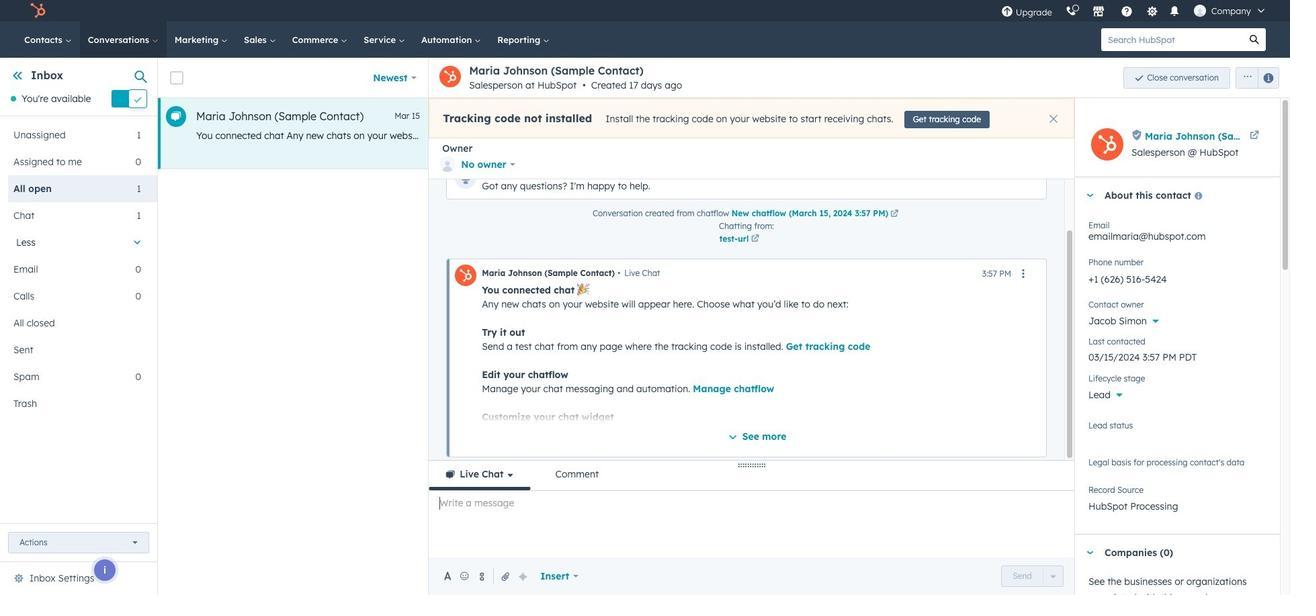 Task type: describe. For each thing, give the bounding box(es) containing it.
close image
[[1050, 115, 1058, 123]]

-- text field
[[1089, 345, 1267, 366]]

live chat from maria johnson (sample contact) with context you connected chat
any new chats on your website will appear here. choose what you'd like to do next:

try it out 
send a test chat from any page where the tracking code is installed: https://app.hubs row
[[158, 98, 1077, 169]]

caret image
[[1086, 552, 1094, 555]]

1 horizontal spatial group
[[1230, 67, 1280, 88]]



Task type: vqa. For each thing, say whether or not it's contained in the screenshot.
-- text field
yes



Task type: locate. For each thing, give the bounding box(es) containing it.
Search HubSpot search field
[[1101, 28, 1243, 51]]

0 vertical spatial group
[[1230, 67, 1280, 88]]

you're available image
[[11, 96, 16, 102]]

1 vertical spatial group
[[1002, 566, 1064, 587]]

group
[[1230, 67, 1280, 88], [1002, 566, 1064, 587]]

marketplaces image
[[1093, 6, 1105, 18]]

main content
[[158, 58, 1290, 595]]

link opens in a new window image
[[751, 235, 759, 243]]

menu
[[994, 0, 1274, 22]]

None text field
[[1089, 265, 1267, 292]]

0 horizontal spatial group
[[1002, 566, 1064, 587]]

alert
[[429, 98, 1075, 138]]

link opens in a new window image
[[891, 208, 899, 220], [891, 210, 899, 218], [751, 233, 759, 245]]

jacob simon image
[[1194, 5, 1206, 17]]

caret image
[[1086, 194, 1094, 197]]



